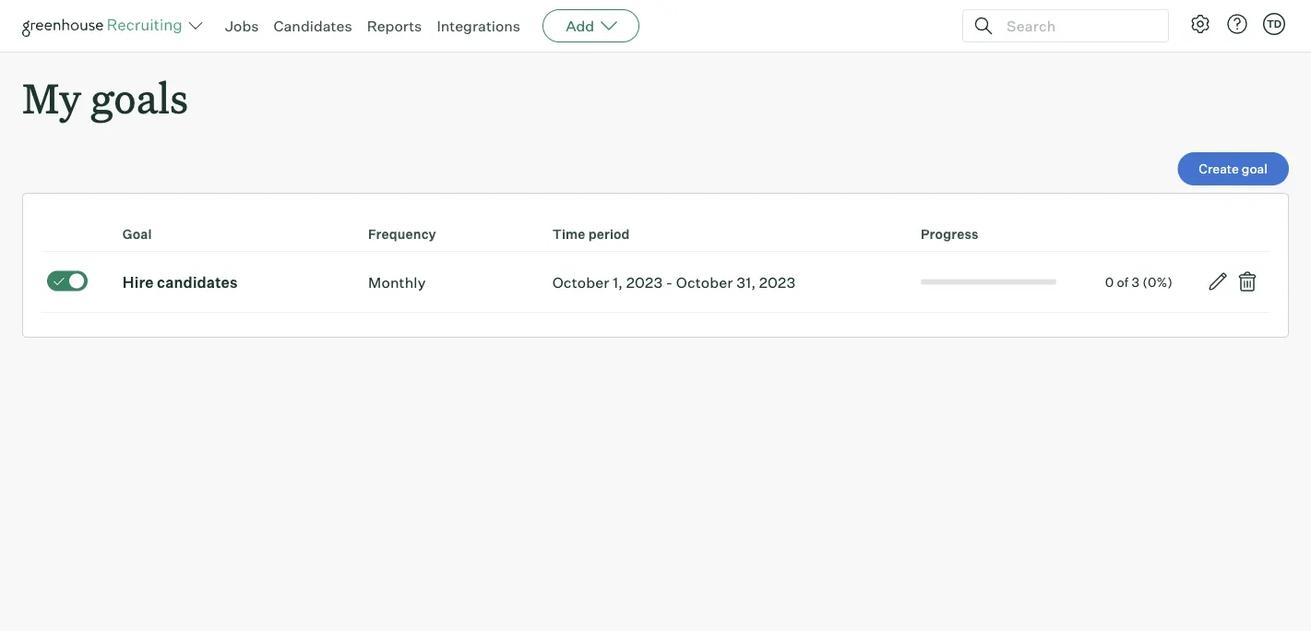 Task type: locate. For each thing, give the bounding box(es) containing it.
2023 right the "31,"
[[759, 273, 796, 291]]

(0%)
[[1142, 274, 1173, 290]]

add button
[[543, 9, 640, 42]]

my goals
[[22, 70, 188, 125]]

october left 1,
[[552, 273, 609, 291]]

goal
[[1242, 161, 1268, 177]]

my
[[22, 70, 81, 125]]

jobs
[[225, 17, 259, 35]]

candidates
[[274, 17, 352, 35]]

goals
[[91, 70, 188, 125]]

td button
[[1263, 13, 1285, 35]]

jobs link
[[225, 17, 259, 35]]

0 horizontal spatial 2023
[[626, 273, 663, 291]]

2023
[[626, 273, 663, 291], [759, 273, 796, 291]]

integrations
[[437, 17, 520, 35]]

0 of 3 (0%)
[[1105, 274, 1173, 290]]

goal
[[123, 226, 152, 242]]

progress bar
[[921, 279, 1056, 285]]

candidates
[[157, 273, 238, 291]]

None checkbox
[[47, 271, 88, 291]]

integrations link
[[437, 17, 520, 35]]

candidates link
[[274, 17, 352, 35]]

period
[[588, 226, 630, 242]]

create goal
[[1199, 161, 1268, 177]]

reports link
[[367, 17, 422, 35]]

october
[[552, 273, 609, 291], [676, 273, 733, 291]]

hire candidates
[[123, 273, 238, 291]]

remove goal icon image
[[1236, 271, 1259, 293]]

1 horizontal spatial october
[[676, 273, 733, 291]]

frequency
[[368, 226, 436, 242]]

1 horizontal spatial 2023
[[759, 273, 796, 291]]

create
[[1199, 161, 1239, 177]]

create goal button
[[1178, 152, 1289, 186]]

october right -
[[676, 273, 733, 291]]

configure image
[[1189, 13, 1211, 35]]

1 october from the left
[[552, 273, 609, 291]]

0 horizontal spatial october
[[552, 273, 609, 291]]

2023 left -
[[626, 273, 663, 291]]

-
[[666, 273, 673, 291]]



Task type: describe. For each thing, give the bounding box(es) containing it.
of
[[1117, 274, 1129, 290]]

time period
[[552, 226, 630, 242]]

progress
[[921, 226, 979, 242]]

reports
[[367, 17, 422, 35]]

1 2023 from the left
[[626, 273, 663, 291]]

hire
[[123, 273, 154, 291]]

Search text field
[[1002, 12, 1151, 39]]

2 october from the left
[[676, 273, 733, 291]]

time
[[552, 226, 585, 242]]

31,
[[737, 273, 756, 291]]

0
[[1105, 274, 1114, 290]]

october 1, 2023 - october 31, 2023
[[552, 273, 796, 291]]

td button
[[1259, 9, 1289, 39]]

2 2023 from the left
[[759, 273, 796, 291]]

1,
[[613, 273, 623, 291]]

edit goal icon image
[[1207, 271, 1229, 293]]

td
[[1267, 18, 1282, 30]]

add
[[566, 17, 594, 35]]

3
[[1132, 274, 1140, 290]]

greenhouse recruiting image
[[22, 15, 188, 37]]

monthly
[[368, 273, 426, 291]]



Task type: vqa. For each thing, say whether or not it's contained in the screenshot.
Notifications at top left
no



